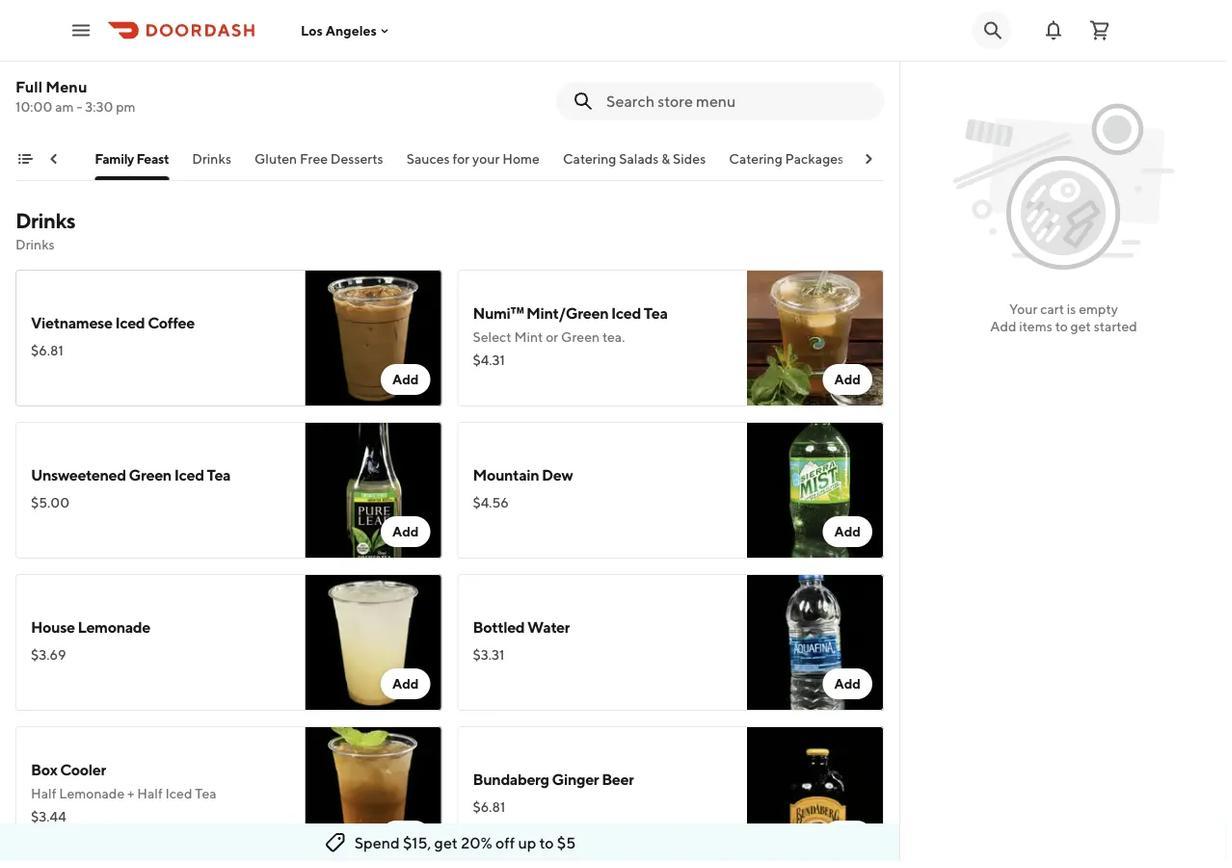 Task type: vqa. For each thing, say whether or not it's contained in the screenshot.


Task type: locate. For each thing, give the bounding box(es) containing it.
get right $15,
[[434, 834, 458, 853]]

dew
[[542, 466, 573, 484]]

1 horizontal spatial $6.81
[[473, 800, 506, 816]]

box inside 1 family big box + 2 rolls feeds 4-6 shrimp or tofu rolls  with 6 cookies  includes a bottle of tamarind vinaigrette and sriracha
[[555, 40, 581, 58]]

1 vertical spatial box
[[31, 761, 57, 780]]

los angeles
[[301, 22, 377, 38]]

green right unsweetened
[[129, 466, 172, 484]]

family left feast
[[95, 151, 134, 167]]

0 vertical spatial or
[[585, 65, 597, 81]]

green down the mint/green
[[561, 329, 600, 345]]

0 vertical spatial drinks
[[192, 151, 231, 167]]

$5
[[557, 834, 576, 853]]

for
[[453, 151, 470, 167]]

1 vertical spatial to
[[540, 834, 554, 853]]

catering salads & sides button
[[563, 149, 706, 180]]

bundaberg ginger beer image
[[747, 727, 884, 863]]

feast
[[136, 151, 169, 167]]

add for vietnamese iced coffee
[[392, 372, 419, 388]]

1
[[473, 40, 479, 58]]

0 horizontal spatial green
[[129, 466, 172, 484]]

items
[[1019, 319, 1053, 335]]

numi™ mint/green iced tea image
[[747, 270, 884, 407]]

lemonade down cooler
[[59, 786, 125, 802]]

unsweetened green iced tea image
[[305, 422, 442, 559]]

catering for catering packages
[[729, 151, 783, 167]]

1 horizontal spatial catering
[[729, 151, 783, 167]]

or inside 1 family big box + 2 rolls feeds 4-6 shrimp or tofu rolls  with 6 cookies  includes a bottle of tamarind vinaigrette and sriracha
[[585, 65, 597, 81]]

0 vertical spatial with
[[658, 65, 689, 81]]

+ for box
[[584, 40, 591, 58]]

0 horizontal spatial $6.81
[[31, 343, 63, 359]]

1 horizontal spatial of
[[630, 84, 643, 100]]

1 vertical spatial or
[[546, 329, 558, 345]]

1 horizontal spatial box
[[555, 40, 581, 58]]

drinks right feast
[[192, 151, 231, 167]]

or right mint
[[546, 329, 558, 345]]

1 horizontal spatial 6
[[692, 65, 700, 81]]

unsweetened
[[31, 466, 126, 484]]

catering left beverages
[[867, 151, 920, 167]]

1 vertical spatial +
[[127, 786, 134, 802]]

bundaberg
[[473, 771, 549, 789]]

0 horizontal spatial of
[[203, 84, 215, 100]]

feeds
[[473, 65, 510, 81]]

$6.81 down "vietnamese"
[[31, 343, 63, 359]]

box
[[555, 40, 581, 58], [31, 761, 57, 780]]

tea inside the box cooler half lemonade + half iced tea $3.44
[[195, 786, 217, 802]]

and inside family style meal serves 4. includes:  protein, base, shallots, herbs and lime.  with choice of two sauces $82.44
[[68, 84, 91, 100]]

0 items, open order cart image
[[1089, 19, 1112, 42]]

or
[[585, 65, 597, 81], [546, 329, 558, 345]]

0 horizontal spatial get
[[434, 834, 458, 853]]

1 family big box + 2 rolls image
[[747, 15, 884, 152]]

1 vertical spatial drinks
[[15, 208, 75, 233]]

of down base,
[[203, 84, 215, 100]]

family inside family style meal serves 4. includes:  protein, base, shallots, herbs and lime.  with choice of two sauces $82.44
[[31, 40, 76, 58]]

0 vertical spatial and
[[68, 84, 91, 100]]

drinks inside drinks drinks
[[15, 237, 55, 253]]

$5.00
[[31, 495, 70, 511]]

los angeles button
[[301, 22, 392, 38]]

0 vertical spatial box
[[555, 40, 581, 58]]

started
[[1094, 319, 1137, 335]]

scroll menu navigation left image
[[46, 151, 62, 167]]

lemonade inside the box cooler half lemonade + half iced tea $3.44
[[59, 786, 125, 802]]

catering salads & sides
[[563, 151, 706, 167]]

mountain
[[473, 466, 539, 484]]

1 horizontal spatial and
[[545, 104, 568, 120]]

2 vertical spatial drinks
[[15, 237, 55, 253]]

vietnamese
[[31, 314, 112, 332]]

1 horizontal spatial green
[[561, 329, 600, 345]]

get down 'is'
[[1071, 319, 1091, 335]]

of down "rolls"
[[630, 84, 643, 100]]

&
[[662, 151, 670, 167]]

drinks
[[192, 151, 231, 167], [15, 208, 75, 233], [15, 237, 55, 253]]

box up shrimp
[[555, 40, 581, 58]]

with
[[658, 65, 689, 81], [126, 84, 157, 100]]

catering packages
[[729, 151, 844, 167]]

1 horizontal spatial half
[[137, 786, 163, 802]]

iced
[[611, 304, 641, 323], [115, 314, 145, 332], [174, 466, 204, 484], [165, 786, 192, 802]]

add
[[834, 117, 861, 133], [990, 319, 1017, 335], [392, 372, 419, 388], [834, 372, 861, 388], [392, 524, 419, 540], [834, 524, 861, 540], [392, 676, 419, 692], [834, 676, 861, 692], [392, 829, 419, 845], [834, 829, 861, 845]]

2 half from the left
[[137, 786, 163, 802]]

0 horizontal spatial family
[[31, 40, 76, 58]]

1 horizontal spatial with
[[658, 65, 689, 81]]

two
[[218, 84, 241, 100]]

house lemonade
[[31, 618, 150, 637]]

menu
[[46, 78, 87, 96]]

+ for lemonade
[[127, 786, 134, 802]]

family up feeds
[[481, 40, 526, 58]]

am
[[55, 99, 74, 115]]

0 vertical spatial +
[[584, 40, 591, 58]]

vinaigrette
[[473, 104, 542, 120]]

catering left packages
[[729, 151, 783, 167]]

0 vertical spatial to
[[1055, 319, 1068, 335]]

1 6 from the left
[[527, 65, 535, 81]]

with inside 1 family big box + 2 rolls feeds 4-6 shrimp or tofu rolls  with 6 cookies  includes a bottle of tamarind vinaigrette and sriracha
[[658, 65, 689, 81]]

0 horizontal spatial to
[[540, 834, 554, 853]]

2 vertical spatial tea
[[195, 786, 217, 802]]

mint
[[514, 329, 543, 345]]

1 horizontal spatial get
[[1071, 319, 1091, 335]]

spend
[[354, 834, 400, 853]]

1 horizontal spatial or
[[585, 65, 597, 81]]

2 6 from the left
[[692, 65, 700, 81]]

catering inside catering beverages button
[[867, 151, 920, 167]]

includes:
[[89, 65, 144, 81]]

1 horizontal spatial +
[[584, 40, 591, 58]]

catering beverages button
[[867, 149, 987, 180]]

box cooler half lemonade + half iced tea $3.44
[[31, 761, 217, 825]]

to inside your cart is empty add items to get started
[[1055, 319, 1068, 335]]

1 of from the left
[[203, 84, 215, 100]]

0 horizontal spatial 6
[[527, 65, 535, 81]]

packages
[[785, 151, 844, 167]]

and
[[68, 84, 91, 100], [545, 104, 568, 120]]

catering down sriracha
[[563, 151, 617, 167]]

style
[[78, 40, 113, 58]]

sauces for your home
[[407, 151, 540, 167]]

beer
[[602, 771, 634, 789]]

catering inside catering salads & sides 'button'
[[563, 151, 617, 167]]

$3.44
[[31, 809, 66, 825]]

family up serves
[[31, 40, 76, 58]]

of inside 1 family big box + 2 rolls feeds 4-6 shrimp or tofu rolls  with 6 cookies  includes a bottle of tamarind vinaigrette and sriracha
[[630, 84, 643, 100]]

ginger
[[552, 771, 599, 789]]

add for house lemonade
[[392, 676, 419, 692]]

1 horizontal spatial family
[[95, 151, 134, 167]]

1 vertical spatial $6.81
[[473, 800, 506, 816]]

$82.44
[[31, 108, 74, 123]]

2 of from the left
[[630, 84, 643, 100]]

half
[[31, 786, 56, 802], [137, 786, 163, 802]]

add inside your cart is empty add items to get started
[[990, 319, 1017, 335]]

vietnamese iced coffee image
[[305, 270, 442, 407]]

herbs
[[31, 84, 65, 100]]

add for bottled water
[[834, 676, 861, 692]]

3 catering from the left
[[867, 151, 920, 167]]

+ inside 1 family big box + 2 rolls feeds 4-6 shrimp or tofu rolls  with 6 cookies  includes a bottle of tamarind vinaigrette and sriracha
[[584, 40, 591, 58]]

scroll menu navigation right image
[[861, 151, 876, 167]]

get
[[1071, 319, 1091, 335], [434, 834, 458, 853]]

1 vertical spatial get
[[434, 834, 458, 853]]

0 vertical spatial get
[[1071, 319, 1091, 335]]

drinks down scroll menu navigation left 'icon'
[[15, 208, 75, 233]]

cookies
[[473, 84, 523, 100]]

0 horizontal spatial with
[[126, 84, 157, 100]]

tea for unsweetened green iced tea
[[207, 466, 231, 484]]

serves
[[31, 65, 72, 81]]

4-
[[513, 65, 527, 81]]

-
[[77, 99, 82, 115]]

1 vertical spatial tea
[[207, 466, 231, 484]]

and down includes
[[545, 104, 568, 120]]

6
[[527, 65, 535, 81], [692, 65, 700, 81]]

with inside family style meal serves 4. includes:  protein, base, shallots, herbs and lime.  with choice of two sauces $82.44
[[126, 84, 157, 100]]

sauces
[[244, 84, 285, 100]]

tea inside numi™ mint/green iced tea select mint or green tea. $4.31
[[644, 304, 668, 323]]

family style meal image
[[305, 15, 442, 152]]

20%
[[461, 834, 493, 853]]

1 horizontal spatial to
[[1055, 319, 1068, 335]]

green inside numi™ mint/green iced tea select mint or green tea. $4.31
[[561, 329, 600, 345]]

drinks down show menu categories image
[[15, 237, 55, 253]]

lemonade right house
[[78, 618, 150, 637]]

show menu categories image
[[17, 151, 33, 167]]

0 vertical spatial $6.81
[[31, 343, 63, 359]]

and down 4.
[[68, 84, 91, 100]]

1 vertical spatial with
[[126, 84, 157, 100]]

0 horizontal spatial half
[[31, 786, 56, 802]]

with down includes:
[[126, 84, 157, 100]]

0 vertical spatial lemonade
[[78, 618, 150, 637]]

0 vertical spatial green
[[561, 329, 600, 345]]

lemonade
[[78, 618, 150, 637], [59, 786, 125, 802]]

1 catering from the left
[[563, 151, 617, 167]]

catering inside catering packages button
[[729, 151, 783, 167]]

full
[[15, 78, 43, 96]]

0 horizontal spatial +
[[127, 786, 134, 802]]

3:30
[[85, 99, 113, 115]]

1 vertical spatial and
[[545, 104, 568, 120]]

rolls
[[605, 40, 639, 58]]

box left cooler
[[31, 761, 57, 780]]

gluten free desserts button
[[255, 149, 383, 180]]

house lemonade image
[[305, 575, 442, 712]]

2 catering from the left
[[729, 151, 783, 167]]

empty
[[1079, 301, 1118, 317]]

mint/green
[[526, 304, 609, 323]]

to for up
[[540, 834, 554, 853]]

to down cart
[[1055, 319, 1068, 335]]

box cooler image
[[305, 727, 442, 863]]

Item Search search field
[[606, 91, 869, 112]]

2 horizontal spatial catering
[[867, 151, 920, 167]]

$6.81
[[31, 343, 63, 359], [473, 800, 506, 816]]

0 vertical spatial tea
[[644, 304, 668, 323]]

los
[[301, 22, 323, 38]]

salads
[[619, 151, 659, 167]]

your cart is empty add items to get started
[[990, 301, 1137, 335]]

6 up tamarind
[[692, 65, 700, 81]]

iced inside the box cooler half lemonade + half iced tea $3.44
[[165, 786, 192, 802]]

0 horizontal spatial catering
[[563, 151, 617, 167]]

$6.81 down bundaberg
[[473, 800, 506, 816]]

0 horizontal spatial and
[[68, 84, 91, 100]]

2 horizontal spatial family
[[481, 40, 526, 58]]

desserts
[[331, 151, 383, 167]]

pm
[[116, 99, 136, 115]]

6 down big
[[527, 65, 535, 81]]

with up tamarind
[[658, 65, 689, 81]]

1 vertical spatial lemonade
[[59, 786, 125, 802]]

to right up
[[540, 834, 554, 853]]

0 horizontal spatial box
[[31, 761, 57, 780]]

or up a
[[585, 65, 597, 81]]

0 horizontal spatial or
[[546, 329, 558, 345]]

+ inside the box cooler half lemonade + half iced tea $3.44
[[127, 786, 134, 802]]



Task type: describe. For each thing, give the bounding box(es) containing it.
water
[[527, 618, 570, 637]]

$15,
[[403, 834, 431, 853]]

tea.
[[602, 329, 625, 345]]

add for unsweetened green iced tea
[[392, 524, 419, 540]]

bottled
[[473, 618, 525, 637]]

sauces
[[407, 151, 450, 167]]

notification bell image
[[1042, 19, 1065, 42]]

1 family big box + 2 rolls feeds 4-6 shrimp or tofu rolls  with 6 cookies  includes a bottle of tamarind vinaigrette and sriracha
[[473, 40, 702, 120]]

cooler
[[60, 761, 106, 780]]

family style meal serves 4. includes:  protein, base, shallots, herbs and lime.  with choice of two sauces $82.44
[[31, 40, 285, 123]]

tofu
[[600, 65, 627, 81]]

$3.31
[[473, 647, 505, 663]]

and inside 1 family big box + 2 rolls feeds 4-6 shrimp or tofu rolls  with 6 cookies  includes a bottle of tamarind vinaigrette and sriracha
[[545, 104, 568, 120]]

tamarind
[[645, 84, 702, 100]]

$6.81 for vietnamese iced coffee
[[31, 343, 63, 359]]

or inside numi™ mint/green iced tea select mint or green tea. $4.31
[[546, 329, 558, 345]]

add for bundaberg ginger beer
[[834, 829, 861, 845]]

drinks for drinks
[[192, 151, 231, 167]]

add button for bundaberg ginger beer
[[823, 821, 873, 852]]

tea for numi™ mint/green iced tea select mint or green tea. $4.31
[[644, 304, 668, 323]]

$4.31
[[473, 352, 505, 368]]

big
[[529, 40, 552, 58]]

10:00
[[15, 99, 52, 115]]

family for style
[[31, 40, 76, 58]]

base,
[[197, 65, 229, 81]]

house
[[31, 618, 75, 637]]

catering packages button
[[729, 149, 844, 180]]

add for mountain dew
[[834, 524, 861, 540]]

of inside family style meal serves 4. includes:  protein, base, shallots, herbs and lime.  with choice of two sauces $82.44
[[203, 84, 215, 100]]

catering for catering beverages
[[867, 151, 920, 167]]

coffee
[[148, 314, 195, 332]]

drinks for drinks drinks
[[15, 208, 75, 233]]

spend $15, get 20% off up to $5
[[354, 834, 576, 853]]

choice
[[159, 84, 200, 100]]

your
[[472, 151, 500, 167]]

mountain dew
[[473, 466, 573, 484]]

beverages
[[923, 151, 987, 167]]

family inside 1 family big box + 2 rolls feeds 4-6 shrimp or tofu rolls  with 6 cookies  includes a bottle of tamarind vinaigrette and sriracha
[[481, 40, 526, 58]]

add for box cooler
[[392, 829, 419, 845]]

add button for mountain dew
[[823, 517, 873, 548]]

catering for catering salads & sides
[[563, 151, 617, 167]]

bottled water image
[[747, 575, 884, 712]]

lime.
[[94, 84, 123, 100]]

home
[[503, 151, 540, 167]]

your
[[1009, 301, 1038, 317]]

drinks drinks
[[15, 208, 75, 253]]

select
[[473, 329, 512, 345]]

add for numi™ mint/green iced tea
[[834, 372, 861, 388]]

box inside the box cooler half lemonade + half iced tea $3.44
[[31, 761, 57, 780]]

unsweetened green iced tea
[[31, 466, 231, 484]]

shallots,
[[231, 65, 281, 81]]

$6.81 for bundaberg ginger beer
[[473, 800, 506, 816]]

add button for house lemonade
[[381, 669, 430, 700]]

2
[[594, 40, 603, 58]]

sriracha
[[571, 104, 620, 120]]

family for feast
[[95, 151, 134, 167]]

numi™
[[473, 304, 524, 323]]

drinks button
[[192, 149, 231, 180]]

up
[[518, 834, 536, 853]]

1 vertical spatial green
[[129, 466, 172, 484]]

add button for bottled water
[[823, 669, 873, 700]]

angeles
[[326, 22, 377, 38]]

sides
[[673, 151, 706, 167]]

is
[[1067, 301, 1076, 317]]

meal
[[115, 40, 149, 58]]

mountain dew image
[[747, 422, 884, 559]]

free
[[300, 151, 328, 167]]

family feast
[[95, 151, 169, 167]]

gluten
[[255, 151, 297, 167]]

includes
[[525, 84, 578, 100]]

iced inside numi™ mint/green iced tea select mint or green tea. $4.31
[[611, 304, 641, 323]]

add button for vietnamese iced coffee
[[381, 364, 430, 395]]

gluten free desserts
[[255, 151, 383, 167]]

full menu 10:00 am - 3:30 pm
[[15, 78, 136, 115]]

rolls
[[630, 65, 655, 81]]

add button for unsweetened green iced tea
[[381, 517, 430, 548]]

numi™ mint/green iced tea select mint or green tea. $4.31
[[473, 304, 668, 368]]

1 half from the left
[[31, 786, 56, 802]]

to for items
[[1055, 319, 1068, 335]]

get inside your cart is empty add items to get started
[[1071, 319, 1091, 335]]

bottled water
[[473, 618, 570, 637]]

shrimp
[[538, 65, 582, 81]]

vietnamese iced coffee
[[31, 314, 195, 332]]

open menu image
[[69, 19, 93, 42]]

protein,
[[146, 65, 194, 81]]

bundaberg ginger beer
[[473, 771, 634, 789]]

bottle
[[590, 84, 627, 100]]

$3.69
[[31, 647, 66, 663]]

4.
[[75, 65, 86, 81]]

off
[[496, 834, 515, 853]]

cart
[[1040, 301, 1064, 317]]

sauces for your home button
[[407, 149, 540, 180]]



